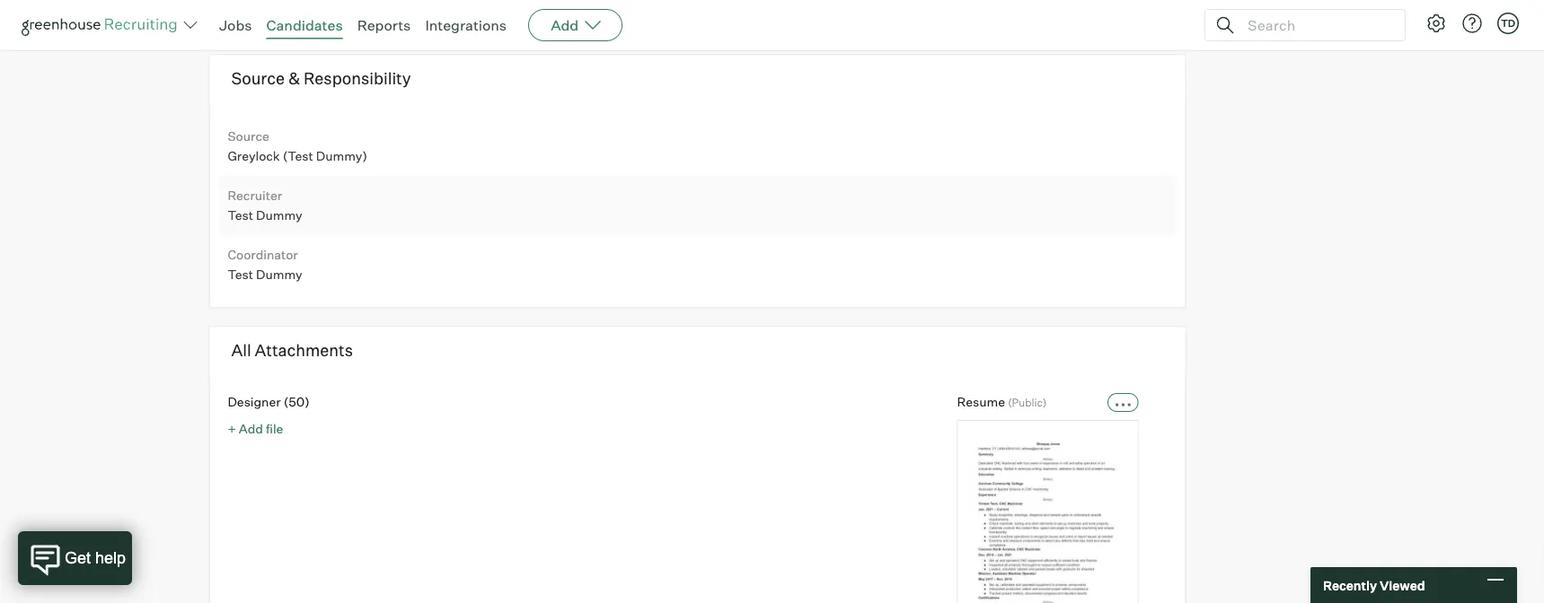 Task type: describe. For each thing, give the bounding box(es) containing it.
reports link
[[357, 16, 411, 34]]

recently viewed
[[1324, 578, 1426, 594]]

transfer
[[1269, 6, 1314, 21]]

greenhouse recruiting image
[[22, 14, 183, 36]]

(50)
[[284, 395, 310, 411]]

jobs inside add, transfer or remove candidate's jobs
[[1307, 24, 1334, 39]]

reports
[[357, 16, 411, 34]]

coordinator test dummy
[[228, 247, 303, 283]]

resume (public)
[[958, 395, 1047, 411]]

td button
[[1494, 9, 1523, 38]]

dummy)
[[316, 149, 367, 164]]

candidates
[[266, 16, 343, 34]]

+ add file
[[228, 422, 283, 437]]

source for source greylock (test dummy)
[[228, 129, 269, 145]]

all attachments
[[231, 341, 353, 361]]

jobs link
[[219, 16, 252, 34]]

viewed
[[1380, 578, 1426, 594]]

all
[[231, 341, 251, 361]]

candidates link
[[266, 16, 343, 34]]

recruiter
[[228, 188, 282, 204]]

integrations link
[[425, 16, 507, 34]]

source greylock (test dummy)
[[228, 129, 370, 164]]

dummy for coordinator
[[256, 267, 303, 283]]

file
[[266, 422, 283, 437]]

td
[[1502, 17, 1516, 29]]

0 horizontal spatial add
[[239, 422, 263, 437]]

source & responsibility
[[231, 69, 411, 89]]

recruiter test dummy
[[228, 188, 303, 223]]

resume
[[958, 395, 1006, 411]]



Task type: locate. For each thing, give the bounding box(es) containing it.
jobs
[[219, 16, 252, 34], [1307, 24, 1334, 39]]

add, transfer or remove candidate's jobs button
[[1205, 0, 1408, 47]]

0 horizontal spatial jobs
[[219, 16, 252, 34]]

recently
[[1324, 578, 1378, 594]]

0 vertical spatial add
[[551, 16, 579, 34]]

+
[[228, 422, 236, 437]]

test inside recruiter test dummy
[[228, 208, 253, 223]]

source
[[231, 69, 285, 89], [228, 129, 269, 145]]

dummy
[[256, 208, 303, 223], [256, 267, 303, 283]]

add, transfer or remove candidate's jobs
[[1240, 6, 1375, 39]]

1 horizontal spatial jobs
[[1307, 24, 1334, 39]]

td button
[[1498, 13, 1520, 34]]

dummy for recruiter
[[256, 208, 303, 223]]

test for recruiter test dummy
[[228, 208, 253, 223]]

2 dummy from the top
[[256, 267, 303, 283]]

0 vertical spatial dummy
[[256, 208, 303, 223]]

0 vertical spatial source
[[231, 69, 285, 89]]

1 vertical spatial test
[[228, 267, 253, 283]]

1 horizontal spatial add
[[551, 16, 579, 34]]

1 test from the top
[[228, 208, 253, 223]]

test down coordinator
[[228, 267, 253, 283]]

test
[[228, 208, 253, 223], [228, 267, 253, 283]]

dummy inside recruiter test dummy
[[256, 208, 303, 223]]

+ add file link
[[228, 422, 283, 437]]

source for source & responsibility
[[231, 69, 285, 89]]

jobs left candidates
[[219, 16, 252, 34]]

test for coordinator test dummy
[[228, 267, 253, 283]]

dummy down coordinator
[[256, 267, 303, 283]]

&
[[288, 69, 300, 89]]

add button
[[529, 9, 623, 41]]

attachments
[[255, 341, 353, 361]]

add
[[551, 16, 579, 34], [239, 422, 263, 437]]

1 vertical spatial dummy
[[256, 267, 303, 283]]

(public)
[[1008, 397, 1047, 410]]

source inside source greylock (test dummy)
[[228, 129, 269, 145]]

test inside coordinator test dummy
[[228, 267, 253, 283]]

Search text field
[[1244, 12, 1389, 38]]

jobs down or
[[1307, 24, 1334, 39]]

designer (50)
[[228, 395, 310, 411]]

0 vertical spatial test
[[228, 208, 253, 223]]

1 dummy from the top
[[256, 208, 303, 223]]

add,
[[1240, 6, 1266, 21]]

integrations
[[425, 16, 507, 34]]

configure image
[[1426, 13, 1448, 34]]

dummy down recruiter
[[256, 208, 303, 223]]

responsibility
[[304, 69, 411, 89]]

dummy inside coordinator test dummy
[[256, 267, 303, 283]]

coordinator
[[228, 247, 298, 263]]

add inside popup button
[[551, 16, 579, 34]]

2 test from the top
[[228, 267, 253, 283]]

source up greylock
[[228, 129, 269, 145]]

source left &
[[231, 69, 285, 89]]

or
[[1317, 6, 1328, 21]]

1 vertical spatial add
[[239, 422, 263, 437]]

designer
[[228, 395, 281, 411]]

(test
[[283, 149, 313, 164]]

1 vertical spatial source
[[228, 129, 269, 145]]

remove
[[1331, 6, 1375, 21]]

greylock
[[228, 149, 280, 164]]

test down recruiter
[[228, 208, 253, 223]]

candidate's
[[1240, 24, 1305, 39]]



Task type: vqa. For each thing, say whether or not it's contained in the screenshot.
Candidates
yes



